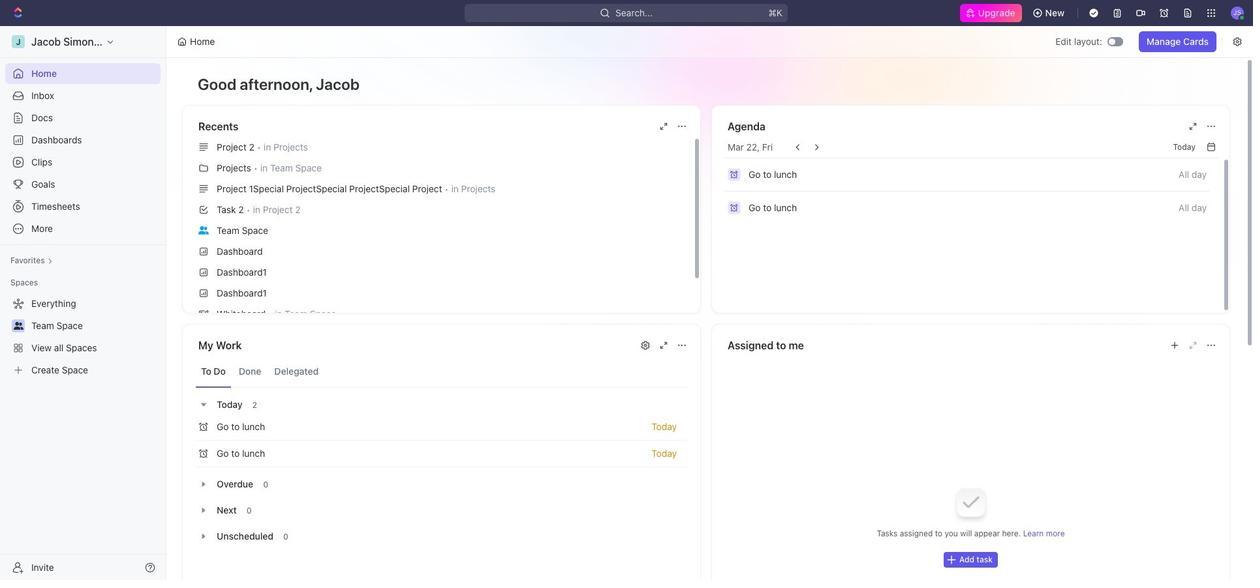 Task type: vqa. For each thing, say whether or not it's contained in the screenshot.
tree
yes



Task type: locate. For each thing, give the bounding box(es) containing it.
jacob simon's workspace, , element
[[12, 35, 25, 48]]

tab list
[[196, 356, 687, 388]]

tree
[[5, 294, 161, 381]]

user group image
[[13, 322, 23, 330]]



Task type: describe. For each thing, give the bounding box(es) containing it.
sidebar navigation
[[0, 26, 169, 581]]

user group image
[[198, 226, 209, 235]]

tree inside sidebar 'navigation'
[[5, 294, 161, 381]]



